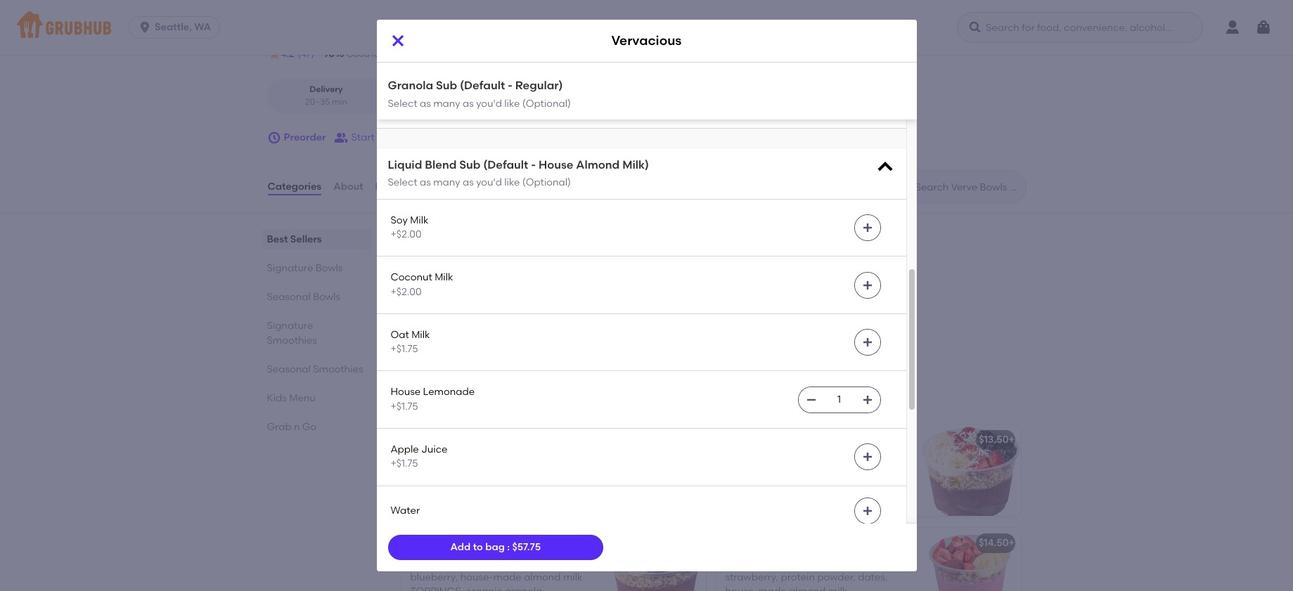 Task type: locate. For each thing, give the bounding box(es) containing it.
+ for $13.50 +
[[1009, 434, 1015, 446]]

açai, down coconut milk +$2.00
[[439, 305, 462, 317]]

seasonal up kids menu
[[267, 364, 311, 376]]

0 vertical spatial signature
[[267, 262, 313, 274]]

motorworks
[[481, 27, 537, 39]]

1 horizontal spatial sellers
[[435, 230, 484, 248]]

2 +$1.75 from the top
[[391, 401, 418, 413]]

grubhub
[[479, 250, 522, 262]]

1 +$2.00 from the top
[[391, 229, 422, 240]]

base: left dragonfruit,
[[725, 557, 753, 569]]

strawberry, inside base: açai, banana, strawberry, blueberry, house-made almond milk toppings: organic granol
[[509, 557, 562, 569]]

açai, down add
[[440, 557, 464, 569]]

1 seasonal from the top
[[267, 291, 311, 303]]

1 like from the top
[[504, 97, 520, 109]]

- left "regular)"
[[508, 79, 512, 92]]

sub up •
[[436, 79, 457, 92]]

0 vertical spatial açai,
[[439, 305, 462, 317]]

banana,
[[465, 305, 505, 317], [409, 348, 449, 360], [466, 457, 507, 469], [807, 468, 847, 480], [410, 500, 451, 512], [466, 557, 507, 569], [814, 557, 854, 569]]

house- down to
[[460, 572, 493, 584]]

you'd right 10–20
[[476, 97, 502, 109]]

signature down seasonal bowls on the left
[[267, 320, 313, 332]]

almonds up the berry yum
[[410, 514, 452, 526]]

smoothies for seasonal
[[313, 364, 363, 376]]

k
[[404, 27, 411, 39]]

about button
[[333, 162, 364, 212]]

base: açai, banana, strawberry, blueberry, house-made almond milk toppings: organic granol
[[410, 557, 583, 591]]

seasonal
[[267, 291, 311, 303], [267, 364, 311, 376]]

many
[[433, 97, 460, 109], [433, 177, 460, 189]]

as down blend
[[420, 177, 431, 189]]

organic inside base: açai sorbet  toppings: organic granola, banana, strawberry, blueberry, honey, sweetened coconut
[[725, 468, 762, 480]]

smoothies for signature
[[267, 335, 317, 347]]

bowls up signature smoothies
[[313, 291, 340, 303]]

+
[[1009, 434, 1015, 446], [1009, 537, 1015, 549]]

select inside liquid blend sub (default - house almond milk) select as many as you'd like (optional)
[[388, 177, 417, 189]]

main navigation navigation
[[0, 0, 1293, 55]]

2 vertical spatial signature
[[399, 392, 471, 409]]

$13.50 +
[[979, 434, 1015, 446]]

2 vertical spatial bowls
[[475, 392, 518, 409]]

banana, down on
[[465, 305, 505, 317]]

0 vertical spatial +
[[1009, 434, 1015, 446]]

1 vertical spatial signature bowls
[[399, 392, 518, 409]]

1 vertical spatial almonds
[[410, 514, 452, 526]]

2 vertical spatial açai,
[[440, 557, 464, 569]]

liquid blend sub (default - house almond milk) select as many as you'd like (optional)
[[388, 158, 649, 189]]

dates,
[[858, 572, 888, 584]]

best sellers most ordered on grubhub
[[399, 230, 522, 262]]

1 horizontal spatial sub
[[459, 158, 481, 171]]

house left lemonade
[[391, 386, 421, 398]]

+$1.75 inside house lemonade +$1.75
[[391, 401, 418, 413]]

granola, inside base: açai sorbet  toppings: organic granola, banana, strawberry, blueberry, honey, sweetened coconut
[[764, 468, 804, 480]]

1 horizontal spatial min
[[471, 97, 486, 107]]

1 vertical spatial signature
[[267, 320, 313, 332]]

best down categories button on the left
[[267, 233, 288, 245]]

banana, up honey,
[[807, 468, 847, 480]]

+$1.75 for apple
[[391, 458, 418, 470]]

seattle,
[[155, 21, 192, 33]]

2 you'd from the top
[[476, 177, 502, 189]]

almonds up lemonade
[[409, 362, 450, 374]]

base: down coconut milk +$2.00
[[409, 305, 436, 317]]

0 horizontal spatial -
[[508, 79, 512, 92]]

n
[[294, 421, 300, 433]]

group
[[377, 131, 405, 143]]

(default up 10–20
[[460, 79, 505, 92]]

milk right soy
[[410, 214, 429, 226]]

almonds
[[409, 362, 450, 374], [410, 514, 452, 526]]

+$2.00 inside coconut milk +$2.00
[[391, 286, 422, 298]]

0 vertical spatial sub
[[436, 79, 457, 92]]

3 +$1.75 from the top
[[391, 458, 418, 470]]

base:
[[409, 305, 436, 317], [725, 454, 753, 466], [410, 457, 438, 469], [410, 557, 438, 569], [725, 557, 753, 569]]

toppings: inside base: açai sorbet  toppings: organic granola, banana, strawberry, blueberry, honey, sweetened coconut
[[811, 454, 864, 466]]

0 vertical spatial +$2.00
[[391, 229, 422, 240]]

1 horizontal spatial house
[[539, 158, 573, 171]]

you'd up best sellers most ordered on grubhub
[[476, 177, 502, 189]]

svg image
[[1255, 19, 1272, 36], [138, 20, 152, 34], [968, 20, 982, 34], [389, 32, 406, 49], [862, 222, 873, 233], [862, 337, 873, 348], [805, 394, 817, 406], [862, 394, 873, 406], [862, 452, 873, 463]]

-
[[508, 79, 512, 92], [531, 158, 536, 171]]

menu
[[289, 392, 316, 404]]

1 +$1.75 from the top
[[391, 343, 418, 355]]

granola
[[494, 29, 533, 41], [388, 79, 433, 92], [433, 86, 473, 98]]

1 vertical spatial many
[[433, 177, 460, 189]]

svg image inside preorder button
[[267, 131, 281, 145]]

0 vertical spatial many
[[433, 97, 460, 109]]

1 vertical spatial sub
[[459, 158, 481, 171]]

toppings:
[[430, 333, 484, 345], [811, 454, 864, 466], [432, 485, 485, 497], [410, 586, 463, 591]]

4.2
[[281, 48, 295, 60]]

0 vertical spatial smoothies
[[267, 335, 317, 347]]

select left gf
[[388, 97, 417, 109]]

sub right blend
[[459, 158, 481, 171]]

butter, down juice
[[447, 471, 478, 483]]

strawberry, inside base: açai sorbet  toppings: organic granola, banana, strawberry, blueberry, honey, sweetened coconut
[[725, 483, 778, 494]]

sellers down categories button on the left
[[290, 233, 322, 245]]

+$2.00 inside "soy milk +$2.00"
[[391, 229, 422, 240]]

good food
[[347, 49, 390, 59]]

wa
[[194, 21, 211, 33]]

sweetened
[[725, 497, 778, 509]]

sellers inside best sellers most ordered on grubhub
[[435, 230, 484, 248]]

1 many from the top
[[433, 97, 460, 109]]

oat milk +$1.75
[[391, 329, 430, 355]]

banana, up powder,
[[814, 557, 854, 569]]

seasonal smoothies
[[267, 364, 363, 376]]

strawberry, down dragonfruit,
[[725, 572, 778, 584]]

banana, up the berry yum
[[410, 500, 451, 512]]

0 vertical spatial +$1.75
[[391, 343, 418, 355]]

0 horizontal spatial sub
[[436, 79, 457, 92]]

+$1.75
[[391, 343, 418, 355], [391, 401, 418, 413], [391, 458, 418, 470]]

0 vertical spatial (default
[[460, 79, 505, 92]]

2 vertical spatial milk
[[411, 329, 430, 341]]

svg image
[[267, 131, 281, 145], [875, 157, 895, 177], [862, 280, 873, 291], [862, 505, 873, 517]]

base: açai sorbet  toppings: organic granola, banana, strawberry, blueberry, honey, sweetened coconut
[[725, 454, 864, 509]]

peanut down coconut milk +$2.00
[[409, 319, 443, 331]]

+$1.75 for oat
[[391, 343, 418, 355]]

0 vertical spatial vervacious image
[[602, 273, 707, 364]]

sub inside granola sub (default - regular) select as many as you'd like (optional)
[[436, 79, 457, 92]]

1 vertical spatial smoothies
[[313, 364, 363, 376]]

butter, right oat milk +$1.75
[[446, 319, 477, 331]]

vervacious image
[[602, 273, 707, 364], [600, 425, 706, 516]]

1 vertical spatial milk
[[410, 485, 430, 497]]

2 like from the top
[[504, 177, 520, 189]]

2 vertical spatial vervacious
[[410, 437, 463, 449]]

as up best sellers most ordered on grubhub
[[463, 177, 474, 189]]

base: açai, banana, blueberry, peanut butter, house-made almond milk  toppings: organic granola, banana, strawberry, crushed almonds up lemonade
[[409, 305, 580, 374]]

0 vertical spatial select
[[388, 97, 417, 109]]

+$1.75 inside oat milk +$1.75
[[391, 343, 418, 355]]

1 vertical spatial you'd
[[476, 177, 502, 189]]

2 vertical spatial +$1.75
[[391, 458, 418, 470]]

banana, right apple juice +$1.75
[[466, 457, 507, 469]]

sub inside liquid blend sub (default - house almond milk) select as many as you'd like (optional)
[[459, 158, 481, 171]]

like inside liquid blend sub (default - house almond milk) select as many as you'd like (optional)
[[504, 177, 520, 189]]

best up the most
[[399, 230, 432, 248]]

house- down grubhub
[[479, 319, 512, 331]]

0 vertical spatial bowls
[[315, 262, 343, 274]]

svg image inside 'seattle, wa' "button"
[[138, 20, 152, 34]]

açai, down juice
[[440, 457, 464, 469]]

0 vertical spatial you'd
[[476, 97, 502, 109]]

+$2.00 for soy
[[391, 229, 422, 240]]

like
[[504, 97, 520, 109], [504, 177, 520, 189]]

0 vertical spatial signature bowls
[[267, 262, 343, 274]]

best left seller
[[419, 420, 437, 430]]

+$2.00 down soy
[[391, 229, 422, 240]]

0 vertical spatial vervacious
[[611, 33, 682, 49]]

0 vertical spatial -
[[508, 79, 512, 92]]

best
[[399, 230, 432, 248], [267, 233, 288, 245], [419, 420, 437, 430]]

signature bowls up seasonal bowls on the left
[[267, 262, 343, 274]]

base: inside base: açai, banana, strawberry, blueberry, house-made almond milk toppings: organic granol
[[410, 557, 438, 569]]

1 select from the top
[[388, 97, 417, 109]]

açai, for the berry yum 'image'
[[440, 557, 464, 569]]

banana, down to
[[466, 557, 507, 569]]

715 east pine street suite k middle of pike motorworks courtyard button
[[284, 26, 589, 41]]

signature bowls up seller
[[399, 392, 518, 409]]

1 vertical spatial +$1.75
[[391, 401, 418, 413]]

min down delivery
[[332, 97, 347, 107]]

1 vertical spatial bowls
[[313, 291, 340, 303]]

+ for $14.50 +
[[1009, 537, 1015, 549]]

base: açai, banana, blueberry, peanut butter, house-made almond milk  toppings: organic granola, banana, strawberry, crushed almonds up add to bag : $57.75
[[410, 457, 581, 526]]

2 (optional) from the top
[[522, 177, 571, 189]]

0 vertical spatial milk
[[410, 214, 429, 226]]

people icon image
[[334, 131, 348, 145]]

1 vertical spatial -
[[531, 158, 536, 171]]

0 vertical spatial base: açai, banana, blueberry, peanut butter, house-made almond milk  toppings: organic granola, banana, strawberry, crushed almonds
[[409, 305, 580, 374]]

pine
[[324, 27, 345, 39]]

+$1.75 down the oat
[[391, 343, 418, 355]]

toppings: up honey,
[[811, 454, 864, 466]]

option group
[[267, 78, 508, 114]]

peanut down apple juice +$1.75
[[410, 471, 445, 483]]

many down the pickup
[[433, 97, 460, 109]]

base: inside base: açai sorbet  toppings: organic granola, banana, strawberry, blueberry, honey, sweetened coconut
[[725, 454, 753, 466]]

1 vertical spatial base: açai, banana, blueberry, peanut butter, house-made almond milk  toppings: organic granola, banana, strawberry, crushed almonds
[[410, 457, 581, 526]]

0 vertical spatial milk
[[409, 333, 428, 345]]

+$2.50
[[391, 100, 421, 112]]

2 min from the left
[[471, 97, 486, 107]]

bowls up seasonal bowls on the left
[[315, 262, 343, 274]]

715 east pine street suite k middle of pike motorworks courtyard
[[285, 27, 588, 39]]

(optional)
[[522, 97, 571, 109], [522, 177, 571, 189]]

granola inside granola sub (default - regular) select as many as you'd like (optional)
[[388, 79, 433, 92]]

1 horizontal spatial -
[[531, 158, 536, 171]]

house- down dragonfruit,
[[725, 586, 758, 591]]

milk for oat milk +$1.75
[[411, 329, 430, 341]]

house left almond
[[539, 158, 573, 171]]

grab n go
[[267, 421, 317, 433]]

2 vertical spatial milk
[[563, 572, 583, 584]]

1 you'd from the top
[[476, 97, 502, 109]]

+$1.95
[[391, 43, 419, 55]]

milk right the oat
[[411, 329, 430, 341]]

1 vertical spatial granola,
[[764, 468, 804, 480]]

best for best seller
[[419, 420, 437, 430]]

milk
[[410, 214, 429, 226], [435, 272, 453, 284], [411, 329, 430, 341]]

many down blend
[[433, 177, 460, 189]]

1 vertical spatial (optional)
[[522, 177, 571, 189]]

star icon image
[[267, 47, 281, 61]]

base: left açai
[[725, 454, 753, 466]]

$14.50 +
[[979, 537, 1015, 549]]

10–20
[[446, 97, 469, 107]]

street
[[347, 27, 376, 39]]

base: dragonfruit, banana, strawberry, protein powder, dates, house-made almond mi
[[725, 557, 888, 591]]

toppings: down the berry yum
[[410, 586, 463, 591]]

milk for soy milk +$2.00
[[410, 214, 429, 226]]

toppings: right oat milk +$1.75
[[430, 333, 484, 345]]

milk down ordered
[[435, 272, 453, 284]]

sellers up on
[[435, 230, 484, 248]]

berry yum image
[[600, 528, 706, 591]]

many inside granola sub (default - regular) select as many as you'd like (optional)
[[433, 97, 460, 109]]

crushed
[[507, 348, 546, 360], [509, 500, 547, 512]]

house-
[[479, 319, 512, 331], [481, 471, 514, 483], [460, 572, 493, 584], [725, 586, 758, 591]]

seasonal up signature smoothies
[[267, 291, 311, 303]]

milk inside "soy milk +$2.00"
[[410, 214, 429, 226]]

1 vertical spatial +
[[1009, 537, 1015, 549]]

- left almond
[[531, 158, 536, 171]]

good
[[347, 49, 370, 59]]

2 seasonal from the top
[[267, 364, 311, 376]]

1 vertical spatial like
[[504, 177, 520, 189]]

+$1.75 down apple
[[391, 458, 418, 470]]

1 vertical spatial milk
[[435, 272, 453, 284]]

milk)
[[622, 158, 649, 171]]

strawberry, up lemonade
[[452, 348, 505, 360]]

apple
[[391, 444, 419, 456]]

1 vertical spatial house
[[391, 386, 421, 398]]

bowls right lemonade
[[475, 392, 518, 409]]

strawberry, up sweetened
[[725, 483, 778, 494]]

best inside best sellers most ordered on grubhub
[[399, 230, 432, 248]]

(206) 422-1319 button
[[598, 26, 664, 41]]

+$2.00 down coconut
[[391, 286, 422, 298]]

0 horizontal spatial house
[[391, 386, 421, 398]]

milk inside coconut milk +$2.00
[[435, 272, 453, 284]]

organic
[[486, 333, 523, 345], [725, 468, 762, 480], [487, 485, 524, 497], [466, 586, 503, 591]]

0 vertical spatial (optional)
[[522, 97, 571, 109]]

go
[[302, 421, 317, 433]]

79
[[402, 48, 413, 60]]

smoothies up menu
[[313, 364, 363, 376]]

sellers for best sellers
[[290, 233, 322, 245]]

2 select from the top
[[388, 177, 417, 189]]

select inside granola sub (default - regular) select as many as you'd like (optional)
[[388, 97, 417, 109]]

powder,
[[817, 572, 856, 584]]

food
[[372, 49, 390, 59]]

select down liquid
[[388, 177, 417, 189]]

0 horizontal spatial sellers
[[290, 233, 322, 245]]

+$1.75 inside apple juice +$1.75
[[391, 458, 418, 470]]

2 +$2.00 from the top
[[391, 286, 422, 298]]

signature
[[267, 262, 313, 274], [267, 320, 313, 332], [399, 392, 471, 409]]

2 + from the top
[[1009, 537, 1015, 549]]

1 vertical spatial select
[[388, 177, 417, 189]]

1 + from the top
[[1009, 434, 1015, 446]]

1 horizontal spatial signature bowls
[[399, 392, 518, 409]]

(default inside granola sub (default - regular) select as many as you'd like (optional)
[[460, 79, 505, 92]]

extra gf granola +$2.50
[[391, 86, 473, 112]]

(default right blend
[[483, 158, 528, 171]]

peanut
[[409, 319, 443, 331], [410, 471, 445, 483]]

0 vertical spatial seasonal
[[267, 291, 311, 303]]

0 vertical spatial like
[[504, 97, 520, 109]]

strawberry,
[[452, 348, 505, 360], [725, 483, 778, 494], [453, 500, 506, 512], [509, 557, 562, 569], [725, 572, 778, 584]]

0 vertical spatial house
[[539, 158, 573, 171]]

1 vertical spatial vervacious image
[[600, 425, 706, 516]]

sellers for best sellers most ordered on grubhub
[[435, 230, 484, 248]]

min right 10–20
[[471, 97, 486, 107]]

$13.50
[[979, 434, 1009, 446]]

1 vertical spatial seasonal
[[267, 364, 311, 376]]

base: down berry
[[410, 557, 438, 569]]

east
[[301, 27, 322, 39]]

0 horizontal spatial signature bowls
[[267, 262, 343, 274]]

açai, inside base: açai, banana, strawberry, blueberry, house-made almond milk toppings: organic granol
[[440, 557, 464, 569]]

signature down best sellers
[[267, 262, 313, 274]]

açai,
[[439, 305, 462, 317], [440, 457, 464, 469], [440, 557, 464, 569]]

smoothies up the seasonal smoothies
[[267, 335, 317, 347]]

1 min from the left
[[332, 97, 347, 107]]

signature up best seller
[[399, 392, 471, 409]]

1 vertical spatial +$2.00
[[391, 286, 422, 298]]

0 horizontal spatial min
[[332, 97, 347, 107]]

butter,
[[446, 319, 477, 331], [447, 471, 478, 483]]

+$1.75 up apple
[[391, 401, 418, 413]]

milk inside oat milk +$1.75
[[411, 329, 430, 341]]

2 many from the top
[[433, 177, 460, 189]]

best for best sellers
[[267, 233, 288, 245]]

1 vertical spatial (default
[[483, 158, 528, 171]]

soy milk +$2.00
[[391, 214, 429, 240]]

1 (optional) from the top
[[522, 97, 571, 109]]

bowls
[[315, 262, 343, 274], [313, 291, 340, 303], [475, 392, 518, 409]]

strawberry, down $57.75
[[509, 557, 562, 569]]



Task type: vqa. For each thing, say whether or not it's contained in the screenshot.
House
yes



Task type: describe. For each thing, give the bounding box(es) containing it.
:
[[507, 541, 510, 553]]

kids menu
[[267, 392, 316, 404]]

option group containing delivery 20–35 min
[[267, 78, 508, 114]]

start group order button
[[334, 125, 434, 151]]

1 vertical spatial peanut
[[410, 471, 445, 483]]

preorder button
[[267, 125, 326, 151]]

grab
[[267, 421, 292, 433]]

1319
[[645, 27, 664, 39]]

lemonade
[[423, 386, 475, 398]]

banana, inside base: açai sorbet  toppings: organic granola, banana, strawberry, blueberry, honey, sweetened coconut
[[807, 468, 847, 480]]

0.5
[[411, 97, 424, 107]]

- inside granola sub (default - regular) select as many as you'd like (optional)
[[508, 79, 512, 92]]

(optional) inside liquid blend sub (default - house almond milk) select as many as you'd like (optional)
[[522, 177, 571, 189]]

strawberry, inside base: dragonfruit, banana, strawberry, protein powder, dates, house-made almond mi
[[725, 572, 778, 584]]

as left •
[[420, 97, 431, 109]]

certified gluten-free granola +$1.95
[[391, 29, 533, 55]]

most
[[399, 250, 422, 262]]

pickup
[[435, 85, 463, 94]]

to
[[473, 541, 483, 553]]

seller
[[439, 420, 462, 430]]

best for best sellers most ordered on grubhub
[[399, 230, 432, 248]]

granola sub (default - regular) select as many as you'd like (optional)
[[388, 79, 571, 109]]

1 vertical spatial vervacious
[[409, 285, 462, 297]]

coconut milk +$2.00
[[391, 272, 453, 298]]

categories button
[[267, 162, 322, 212]]

pike
[[459, 27, 479, 39]]

courtyard
[[539, 27, 588, 39]]

soy
[[391, 214, 408, 226]]

categories
[[268, 181, 321, 193]]

on
[[465, 250, 477, 262]]

0 vertical spatial almonds
[[409, 362, 450, 374]]

best seller
[[419, 420, 462, 430]]

honey,
[[831, 483, 862, 494]]

signature smoothies
[[267, 320, 317, 347]]

beast mode image
[[915, 528, 1021, 591]]

(47)
[[297, 48, 315, 60]]

add
[[450, 541, 471, 553]]

best sellers
[[267, 233, 322, 245]]

base: for verve bowl image
[[725, 454, 753, 466]]

verve bowl image
[[915, 425, 1021, 516]]

+$2.00 for coconut
[[391, 286, 422, 298]]

coconut
[[391, 272, 432, 284]]

extra
[[391, 86, 415, 98]]

berry yum
[[410, 537, 459, 549]]

0 vertical spatial peanut
[[409, 319, 443, 331]]

coconut
[[780, 497, 820, 509]]

order
[[408, 131, 434, 143]]

seattle, wa button
[[129, 16, 226, 39]]

toppings: down juice
[[432, 485, 485, 497]]

base: down juice
[[410, 457, 438, 469]]

granola inside extra gf granola +$2.50
[[433, 86, 473, 98]]

min inside delivery 20–35 min
[[332, 97, 347, 107]]

715
[[285, 27, 299, 39]]

+$1.75 for house
[[391, 401, 418, 413]]

of
[[448, 27, 457, 39]]

strawberry, up to
[[453, 500, 506, 512]]

seasonal for seasonal smoothies
[[267, 364, 311, 376]]

made inside base: dragonfruit, banana, strawberry, protein powder, dates, house-made almond mi
[[758, 586, 787, 591]]

apple juice +$1.75
[[391, 444, 448, 470]]

like inside granola sub (default - regular) select as many as you'd like (optional)
[[504, 97, 520, 109]]

yum
[[438, 537, 459, 549]]

(optional) inside granola sub (default - regular) select as many as you'd like (optional)
[[522, 97, 571, 109]]

$57.75
[[512, 541, 541, 553]]

suite
[[378, 27, 402, 39]]

add to bag : $57.75
[[450, 541, 541, 553]]

seasonal for seasonal bowls
[[267, 291, 311, 303]]

base: for the berry yum 'image'
[[410, 557, 438, 569]]

protein
[[781, 572, 815, 584]]

certified
[[391, 29, 432, 41]]

berry
[[410, 537, 436, 549]]

many inside liquid blend sub (default - house almond milk) select as many as you'd like (optional)
[[433, 177, 460, 189]]

blend
[[425, 158, 457, 171]]

bag
[[485, 541, 505, 553]]

20–35
[[305, 97, 330, 107]]

search icon image
[[893, 179, 910, 196]]

pickup 0.5 mi • 10–20 min
[[411, 85, 486, 107]]

96
[[323, 48, 335, 60]]

start
[[351, 131, 375, 143]]

house- inside base: açai, banana, strawberry, blueberry, house-made almond milk toppings: organic granol
[[460, 572, 493, 584]]

reviews button
[[374, 162, 415, 212]]

almond inside base: açai, banana, strawberry, blueberry, house-made almond milk toppings: organic granol
[[524, 572, 561, 584]]

house inside house lemonade +$1.75
[[391, 386, 421, 398]]

açai, for the topmost the "vervacious" image
[[439, 305, 462, 317]]

kids
[[267, 392, 287, 404]]

house- up add to bag : $57.75
[[481, 471, 514, 483]]

milk inside base: açai, banana, strawberry, blueberry, house-made almond milk toppings: organic granol
[[563, 572, 583, 584]]

you'd inside liquid blend sub (default - house almond milk) select as many as you'd like (optional)
[[476, 177, 502, 189]]

ordered
[[424, 250, 462, 262]]

Search Verve Bowls - Capitol Hill search field
[[914, 181, 1021, 194]]

preorder
[[284, 131, 326, 143]]

free
[[471, 29, 492, 41]]

delivery 20–35 min
[[305, 85, 347, 107]]

toppings: inside base: açai, banana, strawberry, blueberry, house-made almond milk toppings: organic granol
[[410, 586, 463, 591]]

mi
[[427, 97, 437, 107]]

- inside liquid blend sub (default - house almond milk) select as many as you'd like (optional)
[[531, 158, 536, 171]]

base: for the topmost the "vervacious" image
[[409, 305, 436, 317]]

house inside liquid blend sub (default - house almond milk) select as many as you'd like (optional)
[[539, 158, 573, 171]]

blueberry, inside base: açai, banana, strawberry, blueberry, house-made almond milk toppings: organic granol
[[410, 572, 458, 584]]

2 vertical spatial granola,
[[527, 485, 566, 497]]

almond
[[576, 158, 620, 171]]

1 vertical spatial açai,
[[440, 457, 464, 469]]

min inside pickup 0.5 mi • 10–20 min
[[471, 97, 486, 107]]

house- inside base: dragonfruit, banana, strawberry, protein powder, dates, house-made almond mi
[[725, 586, 758, 591]]

(default inside liquid blend sub (default - house almond milk) select as many as you'd like (optional)
[[483, 158, 528, 171]]

almond inside base: dragonfruit, banana, strawberry, protein powder, dates, house-made almond mi
[[789, 586, 826, 591]]

422-
[[625, 27, 645, 39]]

made inside base: açai, banana, strawberry, blueberry, house-made almond milk toppings: organic granol
[[493, 572, 522, 584]]

1 vertical spatial butter,
[[447, 471, 478, 483]]

Input item quantity number field
[[824, 387, 855, 413]]

organic inside base: açai, banana, strawberry, blueberry, house-made almond milk toppings: organic granol
[[466, 586, 503, 591]]

$14.50
[[979, 537, 1009, 549]]

0 vertical spatial crushed
[[507, 348, 546, 360]]

sorbet
[[779, 454, 809, 466]]

about
[[333, 181, 363, 193]]

•
[[440, 97, 443, 107]]

delivery
[[310, 85, 343, 94]]

(206) 422-1319
[[598, 27, 664, 39]]

blueberry, inside base: açai sorbet  toppings: organic granola, banana, strawberry, blueberry, honey, sweetened coconut
[[781, 483, 829, 494]]

0 vertical spatial butter,
[[446, 319, 477, 331]]

banana, inside base: açai, banana, strawberry, blueberry, house-made almond milk toppings: organic granol
[[466, 557, 507, 569]]

0 vertical spatial granola,
[[525, 333, 565, 345]]

1 vertical spatial crushed
[[509, 500, 547, 512]]

seasonal bowls
[[267, 291, 340, 303]]

as down the pickup
[[463, 97, 474, 109]]

banana, down the oat
[[409, 348, 449, 360]]

banana, inside base: dragonfruit, banana, strawberry, protein powder, dates, house-made almond mi
[[814, 557, 854, 569]]

you'd inside granola sub (default - regular) select as many as you'd like (optional)
[[476, 97, 502, 109]]

granola inside certified gluten-free granola +$1.95
[[494, 29, 533, 41]]

seattle, wa
[[155, 21, 211, 33]]

gluten-
[[435, 29, 471, 41]]

regular)
[[515, 79, 563, 92]]

base: inside base: dragonfruit, banana, strawberry, protein powder, dates, house-made almond mi
[[725, 557, 753, 569]]

açai
[[755, 454, 776, 466]]

middle
[[413, 27, 445, 39]]

milk for coconut milk +$2.00
[[435, 272, 453, 284]]

signature inside signature smoothies
[[267, 320, 313, 332]]



